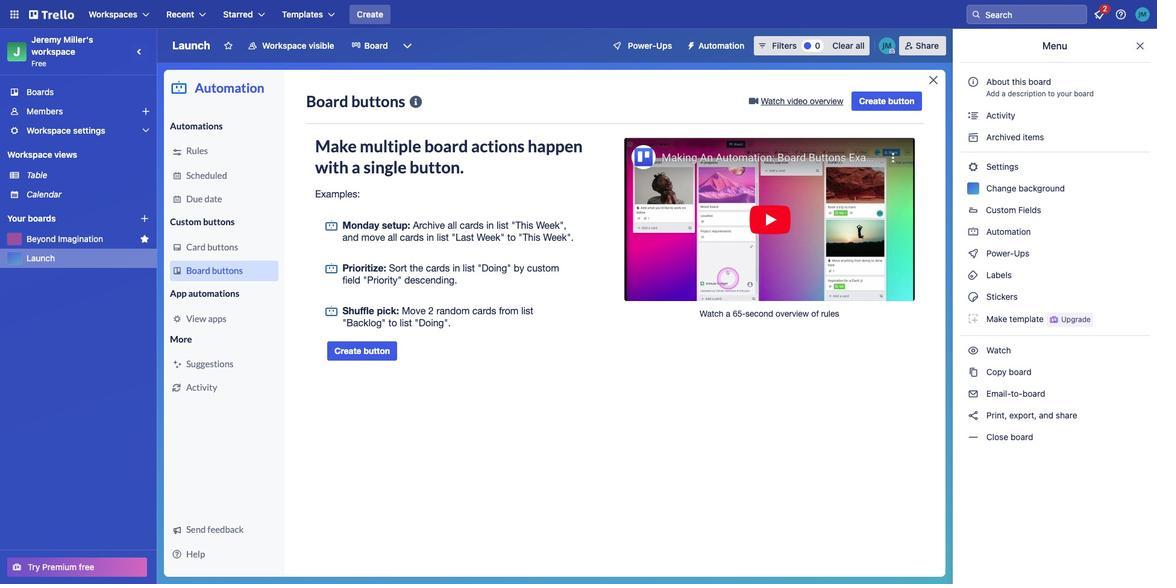 Task type: locate. For each thing, give the bounding box(es) containing it.
close board link
[[961, 428, 1150, 447]]

ups left the automation button
[[657, 40, 672, 51]]

7 sm image from the top
[[968, 432, 980, 444]]

board up to-
[[1009, 367, 1032, 377]]

sm image inside close board link
[[968, 432, 980, 444]]

sm image
[[968, 110, 980, 122], [968, 161, 980, 173], [968, 226, 980, 238], [968, 248, 980, 260], [968, 345, 980, 357], [968, 410, 980, 422], [968, 432, 980, 444]]

sm image for watch
[[968, 345, 980, 357]]

custom fields
[[986, 205, 1042, 215]]

1 vertical spatial automation
[[985, 227, 1031, 237]]

1 vertical spatial launch
[[27, 253, 55, 263]]

a
[[1002, 89, 1006, 98]]

print, export, and share
[[985, 411, 1078, 421]]

change background link
[[961, 179, 1150, 198]]

change background
[[985, 183, 1066, 194]]

5 sm image from the top
[[968, 345, 980, 357]]

1 horizontal spatial power-
[[987, 248, 1014, 259]]

make template
[[985, 314, 1044, 324]]

4 sm image from the top
[[968, 248, 980, 260]]

workspace down members
[[27, 125, 71, 136]]

launch link
[[27, 253, 150, 265]]

workspace inside workspace settings dropdown button
[[27, 125, 71, 136]]

ups down automation link
[[1014, 248, 1030, 259]]

settings link
[[961, 157, 1150, 177]]

workspace for workspace visible
[[262, 40, 307, 51]]

your
[[1057, 89, 1073, 98]]

power-
[[628, 40, 657, 51], [987, 248, 1014, 259]]

board
[[365, 40, 388, 51]]

workspace settings
[[27, 125, 105, 136]]

sm image left labels
[[968, 270, 980, 282]]

2 sm image from the top
[[968, 161, 980, 173]]

views
[[54, 150, 77, 160]]

2 vertical spatial workspace
[[7, 150, 52, 160]]

email-to-board link
[[961, 385, 1150, 404]]

workspace down templates in the left top of the page
[[262, 40, 307, 51]]

board up to
[[1029, 77, 1052, 87]]

watch
[[985, 345, 1014, 356]]

starred button
[[216, 5, 272, 24]]

sm image inside automation link
[[968, 226, 980, 238]]

your
[[7, 213, 26, 224]]

clear all
[[833, 40, 865, 51]]

sm image left archived
[[968, 131, 980, 144]]

sm image inside activity link
[[968, 110, 980, 122]]

1 vertical spatial ups
[[1014, 248, 1030, 259]]

power-ups button
[[604, 36, 680, 55]]

table
[[27, 170, 47, 180]]

sm image for activity
[[968, 110, 980, 122]]

miller's
[[64, 34, 93, 45]]

boards
[[27, 87, 54, 97]]

0 horizontal spatial power-
[[628, 40, 657, 51]]

workspace for workspace views
[[7, 150, 52, 160]]

sm image inside labels link
[[968, 270, 980, 282]]

1 vertical spatial workspace
[[27, 125, 71, 136]]

jeremy miller's workspace link
[[31, 34, 95, 57]]

fields
[[1019, 205, 1042, 215]]

clear all button
[[828, 36, 870, 55]]

power- inside button
[[628, 40, 657, 51]]

settings
[[73, 125, 105, 136]]

sm image inside copy board link
[[968, 367, 980, 379]]

0 vertical spatial power-ups
[[628, 40, 672, 51]]

0 vertical spatial launch
[[172, 39, 210, 52]]

starred icon image
[[140, 235, 150, 244]]

workspace navigation collapse icon image
[[131, 43, 148, 60]]

sm image inside the automation button
[[682, 36, 699, 53]]

3 sm image from the top
[[968, 226, 980, 238]]

and
[[1040, 411, 1054, 421]]

print,
[[987, 411, 1008, 421]]

print, export, and share link
[[961, 406, 1150, 426]]

launch inside board name text box
[[172, 39, 210, 52]]

0 horizontal spatial power-ups
[[628, 40, 672, 51]]

watch link
[[961, 341, 1150, 361]]

sm image left make
[[968, 313, 980, 325]]

sm image for labels
[[968, 270, 980, 282]]

upgrade
[[1062, 315, 1091, 324]]

1 sm image from the top
[[968, 110, 980, 122]]

workspace for workspace settings
[[27, 125, 71, 136]]

sm image for close board
[[968, 432, 980, 444]]

launch down recent popup button
[[172, 39, 210, 52]]

0 horizontal spatial launch
[[27, 253, 55, 263]]

templates
[[282, 9, 323, 19]]

sm image
[[682, 36, 699, 53], [968, 131, 980, 144], [968, 270, 980, 282], [968, 291, 980, 303], [968, 313, 980, 325], [968, 367, 980, 379], [968, 388, 980, 400]]

sm image inside print, export, and share 'link'
[[968, 410, 980, 422]]

board
[[1029, 77, 1052, 87], [1075, 89, 1094, 98], [1009, 367, 1032, 377], [1023, 389, 1046, 399], [1011, 432, 1034, 443]]

0 horizontal spatial ups
[[657, 40, 672, 51]]

sm image inside archived items link
[[968, 131, 980, 144]]

sm image for power-ups
[[968, 248, 980, 260]]

sm image inside power-ups link
[[968, 248, 980, 260]]

try
[[28, 563, 40, 573]]

sm image for archived items
[[968, 131, 980, 144]]

ups
[[657, 40, 672, 51], [1014, 248, 1030, 259]]

0 vertical spatial power-
[[628, 40, 657, 51]]

add board image
[[140, 214, 150, 224]]

0 vertical spatial ups
[[657, 40, 672, 51]]

export,
[[1010, 411, 1037, 421]]

0 vertical spatial automation
[[699, 40, 745, 51]]

board right your
[[1075, 89, 1094, 98]]

sm image left email-
[[968, 388, 980, 400]]

add
[[987, 89, 1000, 98]]

activity
[[985, 110, 1016, 121]]

sm image inside stickers link
[[968, 291, 980, 303]]

jeremy
[[31, 34, 61, 45]]

email-
[[987, 389, 1011, 399]]

launch down beyond
[[27, 253, 55, 263]]

workspace
[[262, 40, 307, 51], [27, 125, 71, 136], [7, 150, 52, 160]]

menu
[[1043, 40, 1068, 51]]

0 vertical spatial workspace
[[262, 40, 307, 51]]

1 horizontal spatial automation
[[985, 227, 1031, 237]]

sm image inside settings link
[[968, 161, 980, 173]]

beyond imagination
[[27, 234, 103, 244]]

board up print, export, and share
[[1023, 389, 1046, 399]]

j link
[[7, 42, 27, 62]]

6 sm image from the top
[[968, 410, 980, 422]]

sm image left copy
[[968, 367, 980, 379]]

workspace visible button
[[241, 36, 342, 55]]

1 horizontal spatial launch
[[172, 39, 210, 52]]

workspace inside workspace visible button
[[262, 40, 307, 51]]

workspace up table
[[7, 150, 52, 160]]

sm image right 'power-ups' button
[[682, 36, 699, 53]]

sm image for stickers
[[968, 291, 980, 303]]

0 horizontal spatial automation
[[699, 40, 745, 51]]

ups inside button
[[657, 40, 672, 51]]

sm image for copy board
[[968, 367, 980, 379]]

sm image for email-to-board
[[968, 388, 980, 400]]

workspace settings button
[[0, 121, 157, 140]]

sm image inside watch link
[[968, 345, 980, 357]]

1 vertical spatial power-
[[987, 248, 1014, 259]]

sm image inside email-to-board link
[[968, 388, 980, 400]]

upgrade button
[[1047, 313, 1094, 327]]

sm image for make template
[[968, 313, 980, 325]]

1 horizontal spatial power-ups
[[985, 248, 1032, 259]]

create
[[357, 9, 384, 19]]

sm image left stickers
[[968, 291, 980, 303]]

free
[[79, 563, 94, 573]]

customize views image
[[401, 40, 414, 52]]

imagination
[[58, 234, 103, 244]]

share
[[916, 40, 939, 51]]

automation inside automation link
[[985, 227, 1031, 237]]



Task type: describe. For each thing, give the bounding box(es) containing it.
members link
[[0, 102, 157, 121]]

to-
[[1011, 389, 1023, 399]]

archived
[[987, 132, 1021, 142]]

labels link
[[961, 266, 1150, 285]]

about this board add a description to your board
[[987, 77, 1094, 98]]

calendar
[[27, 189, 62, 200]]

close board
[[985, 432, 1034, 443]]

change
[[987, 183, 1017, 194]]

to
[[1049, 89, 1055, 98]]

all
[[856, 40, 865, 51]]

automation button
[[682, 36, 752, 55]]

custom
[[986, 205, 1017, 215]]

copy board
[[985, 367, 1032, 377]]

stickers
[[985, 292, 1018, 302]]

jeremy miller (jeremymiller198) image
[[1136, 7, 1150, 22]]

workspaces
[[89, 9, 138, 19]]

jeremy miller (jeremymiller198) image
[[879, 37, 896, 54]]

your boards
[[7, 213, 56, 224]]

beyond
[[27, 234, 56, 244]]

calendar link
[[27, 189, 150, 201]]

premium
[[42, 563, 77, 573]]

star or unstar board image
[[224, 41, 233, 51]]

templates button
[[275, 5, 342, 24]]

template
[[1010, 314, 1044, 324]]

1 vertical spatial power-ups
[[985, 248, 1032, 259]]

items
[[1023, 132, 1045, 142]]

board link
[[344, 36, 395, 55]]

workspace visible
[[262, 40, 334, 51]]

about
[[987, 77, 1010, 87]]

labels
[[985, 270, 1012, 280]]

try premium free button
[[7, 558, 147, 578]]

create button
[[350, 5, 391, 24]]

your boards with 2 items element
[[7, 212, 122, 226]]

visible
[[309, 40, 334, 51]]

free
[[31, 59, 46, 68]]

share
[[1056, 411, 1078, 421]]

table link
[[27, 169, 150, 181]]

copy
[[987, 367, 1007, 377]]

recent
[[166, 9, 194, 19]]

copy board link
[[961, 363, 1150, 382]]

this member is an admin of this board. image
[[890, 49, 895, 54]]

0
[[815, 40, 821, 51]]

Board name text field
[[166, 36, 216, 55]]

sm image for print, export, and share
[[968, 410, 980, 422]]

description
[[1008, 89, 1047, 98]]

archived items
[[985, 132, 1045, 142]]

open information menu image
[[1115, 8, 1128, 21]]

stickers link
[[961, 288, 1150, 307]]

members
[[27, 106, 63, 116]]

automation link
[[961, 222, 1150, 242]]

workspace
[[31, 46, 75, 57]]

clear
[[833, 40, 854, 51]]

search image
[[972, 10, 982, 19]]

sm image for settings
[[968, 161, 980, 173]]

power-ups inside button
[[628, 40, 672, 51]]

beyond imagination link
[[27, 233, 135, 245]]

starred
[[223, 9, 253, 19]]

archived items link
[[961, 128, 1150, 147]]

this
[[1013, 77, 1027, 87]]

power-ups link
[[961, 244, 1150, 263]]

workspace views
[[7, 150, 77, 160]]

filters
[[773, 40, 797, 51]]

back to home image
[[29, 5, 74, 24]]

try premium free
[[28, 563, 94, 573]]

email-to-board
[[985, 389, 1046, 399]]

primary element
[[0, 0, 1158, 29]]

sm image for automation
[[968, 226, 980, 238]]

jeremy miller's workspace free
[[31, 34, 95, 68]]

1 horizontal spatial ups
[[1014, 248, 1030, 259]]

make
[[987, 314, 1008, 324]]

j
[[13, 45, 20, 58]]

boards link
[[0, 83, 157, 102]]

Search field
[[982, 5, 1087, 24]]

2 notifications image
[[1093, 7, 1107, 22]]

board down the export,
[[1011, 432, 1034, 443]]

automation inside the automation button
[[699, 40, 745, 51]]

close
[[987, 432, 1009, 443]]

boards
[[28, 213, 56, 224]]

settings
[[985, 162, 1019, 172]]

custom fields button
[[961, 201, 1150, 220]]

share button
[[899, 36, 947, 55]]



Task type: vqa. For each thing, say whether or not it's contained in the screenshot.
"Gary" inside Gary Orlando's workspace link
no



